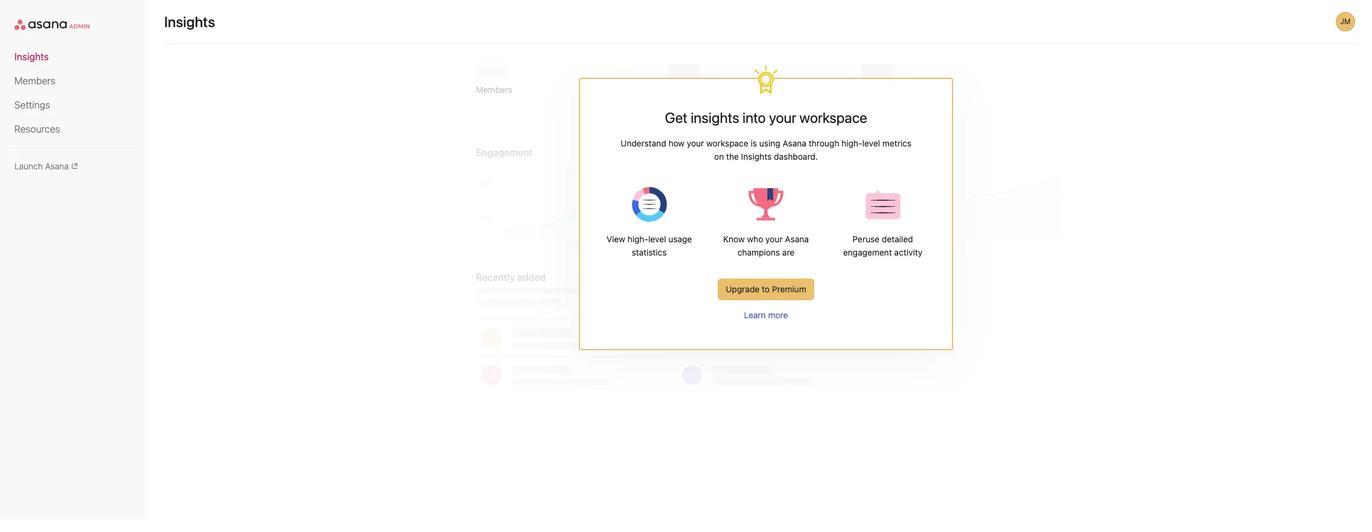 Task type: vqa. For each thing, say whether or not it's contained in the screenshot.
Settings
yes



Task type: describe. For each thing, give the bounding box(es) containing it.
how
[[668, 138, 684, 149]]

added
[[517, 272, 546, 283]]

launch asana link
[[14, 161, 130, 171]]

1 vertical spatial asana
[[45, 161, 69, 171]]

the
[[726, 152, 739, 162]]

peruse
[[852, 234, 879, 244]]

jm
[[1340, 17, 1351, 26]]

1 horizontal spatial members
[[476, 85, 513, 95]]

usage
[[668, 234, 692, 244]]

engagement
[[476, 147, 533, 158]]

asana inside the understand how your workspace is using asana through high-level metrics on the insights dashboard.
[[782, 138, 806, 149]]

resources link
[[14, 122, 130, 136]]

high- inside view high-level usage statistics
[[627, 234, 648, 244]]

view high-level usage statistics
[[606, 234, 692, 258]]

on
[[714, 152, 724, 162]]

through
[[808, 138, 839, 149]]

high- inside the understand how your workspace is using asana through high-level metrics on the insights dashboard.
[[841, 138, 862, 149]]

1 horizontal spatial insights
[[164, 13, 215, 30]]

learn more link
[[744, 310, 788, 321]]

most
[[676, 272, 699, 283]]

most influential members
[[676, 272, 790, 283]]

settings
[[14, 100, 50, 110]]

dashboard.
[[774, 152, 818, 162]]

upgrade
[[725, 284, 759, 295]]

understand how your workspace is using asana through high-level metrics on the insights dashboard.
[[620, 138, 911, 162]]

know
[[723, 234, 744, 244]]

your for workspace
[[687, 138, 704, 149]]

are
[[782, 248, 794, 258]]

into
[[742, 109, 765, 126]]



Task type: locate. For each thing, give the bounding box(es) containing it.
asana up dashboard.
[[782, 138, 806, 149]]

launch asana
[[14, 161, 69, 171]]

level inside the understand how your workspace is using asana through high-level metrics on the insights dashboard.
[[862, 138, 880, 149]]

your for asana
[[765, 234, 782, 244]]

level left the metrics
[[862, 138, 880, 149]]

level inside view high-level usage statistics
[[648, 234, 666, 244]]

champions
[[737, 248, 780, 258]]

understand
[[620, 138, 666, 149]]

0 vertical spatial high-
[[841, 138, 862, 149]]

members
[[748, 272, 790, 283]]

peruse detailed engagement activity
[[843, 234, 922, 258]]

high- up "statistics"
[[627, 234, 648, 244]]

engagement
[[843, 248, 892, 258]]

0 vertical spatial insights
[[164, 13, 215, 30]]

0 vertical spatial level
[[862, 138, 880, 149]]

learn more
[[744, 310, 788, 321]]

more
[[768, 310, 788, 321]]

1 horizontal spatial your
[[765, 234, 782, 244]]

settings link
[[14, 98, 130, 112]]

0 horizontal spatial high-
[[627, 234, 648, 244]]

0 vertical spatial asana
[[782, 138, 806, 149]]

influential
[[701, 272, 745, 283]]

level up "statistics"
[[648, 234, 666, 244]]

is
[[750, 138, 757, 149]]

your inside the understand how your workspace is using asana through high-level metrics on the insights dashboard.
[[687, 138, 704, 149]]

insights
[[164, 13, 215, 30], [14, 51, 49, 62], [741, 152, 771, 162]]

asana
[[782, 138, 806, 149], [45, 161, 69, 171], [785, 234, 809, 244]]

2 horizontal spatial insights
[[741, 152, 771, 162]]

members
[[14, 75, 55, 86], [476, 85, 513, 95]]

your right who
[[765, 234, 782, 244]]

insights link
[[14, 50, 130, 64]]

level
[[862, 138, 880, 149], [648, 234, 666, 244]]

high-
[[841, 138, 862, 149], [627, 234, 648, 244]]

2 vertical spatial insights
[[741, 152, 771, 162]]

learn
[[744, 310, 766, 321]]

asana up are
[[785, 234, 809, 244]]

premium
[[772, 284, 806, 295]]

insights inside the understand how your workspace is using asana through high-level metrics on the insights dashboard.
[[741, 152, 771, 162]]

metrics
[[882, 138, 911, 149]]

statistics
[[631, 248, 666, 258]]

0 vertical spatial your
[[687, 138, 704, 149]]

2 vertical spatial asana
[[785, 234, 809, 244]]

get insights into your workspace
[[665, 109, 867, 126]]

upgrade to premium
[[725, 284, 806, 295]]

recently added
[[476, 272, 546, 283]]

1 vertical spatial high-
[[627, 234, 648, 244]]

detailed
[[882, 234, 913, 244]]

using
[[759, 138, 780, 149]]

1 horizontal spatial high-
[[841, 138, 862, 149]]

recently
[[476, 272, 515, 283]]

members link
[[14, 74, 130, 88]]

0 horizontal spatial insights
[[14, 51, 49, 62]]

1 vertical spatial insights
[[14, 51, 49, 62]]

activity
[[894, 248, 922, 258]]

high- right through
[[841, 138, 862, 149]]

insights
[[690, 109, 739, 126]]

your right how
[[687, 138, 704, 149]]

workspace
[[706, 138, 748, 149]]

who
[[747, 234, 763, 244]]

get
[[665, 109, 687, 126]]

asana right launch
[[45, 161, 69, 171]]

your inside the 'know who your asana champions are'
[[765, 234, 782, 244]]

0 horizontal spatial members
[[14, 75, 55, 86]]

upgrade to premium button
[[718, 279, 814, 301]]

1 horizontal spatial level
[[862, 138, 880, 149]]

example graph of user engagement image
[[474, 173, 1058, 243]]

1 vertical spatial level
[[648, 234, 666, 244]]

view
[[606, 234, 625, 244]]

0 horizontal spatial your
[[687, 138, 704, 149]]

to
[[762, 284, 769, 295]]

launch
[[14, 161, 43, 171]]

asana inside the 'know who your asana champions are'
[[785, 234, 809, 244]]

your
[[687, 138, 704, 149], [765, 234, 782, 244]]

insights inside 'link'
[[14, 51, 49, 62]]

know who your asana champions are
[[723, 234, 809, 258]]

your workspace
[[769, 109, 867, 126]]

1 vertical spatial your
[[765, 234, 782, 244]]

resources
[[14, 124, 60, 135]]

0 horizontal spatial level
[[648, 234, 666, 244]]



